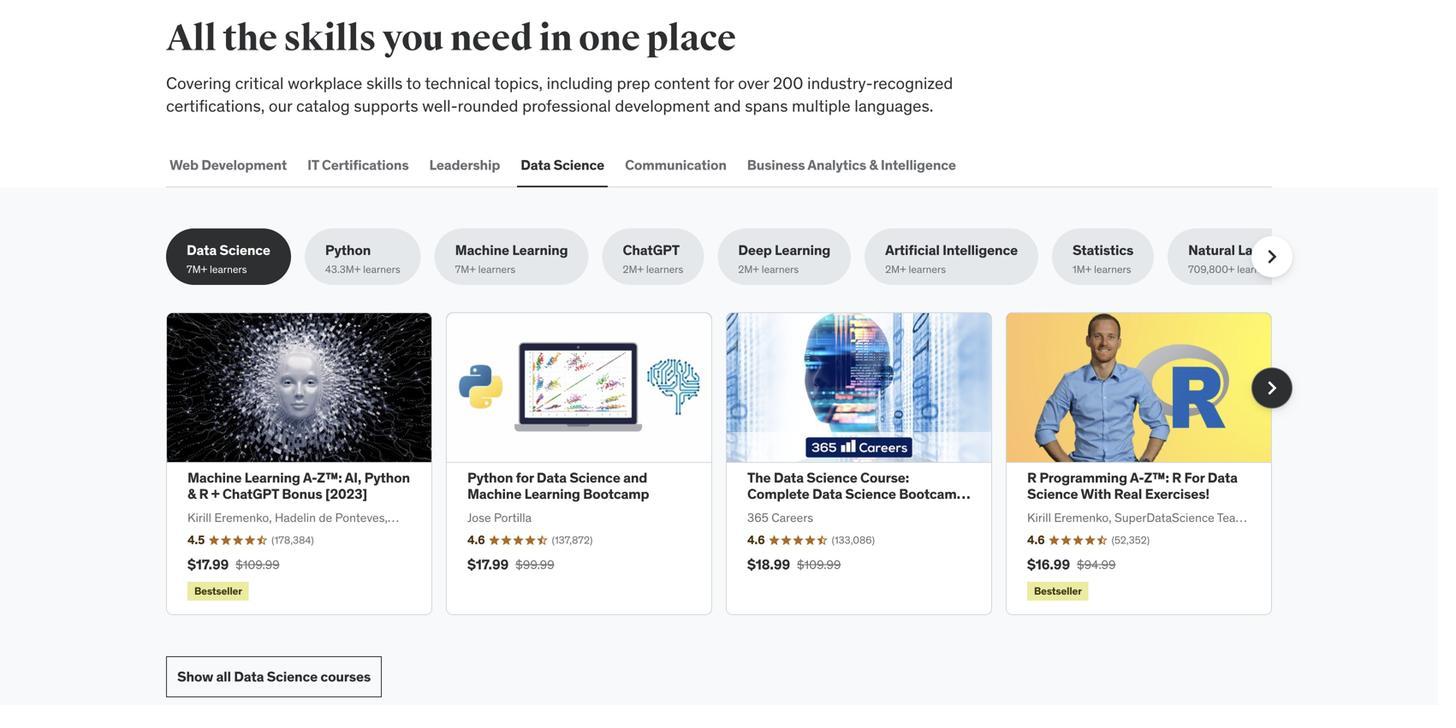 Task type: locate. For each thing, give the bounding box(es) containing it.
2 a- from the left
[[1130, 469, 1145, 487]]

for inside the 'python for data science and machine learning bootcamp'
[[516, 469, 534, 487]]

science inside show all data science courses link
[[267, 669, 318, 686]]

learners
[[210, 263, 247, 276], [363, 263, 401, 276], [478, 263, 516, 276], [646, 263, 684, 276], [762, 263, 799, 276], [909, 263, 946, 276], [1095, 263, 1132, 276], [1238, 263, 1275, 276]]

a-
[[303, 469, 317, 487], [1130, 469, 1145, 487]]

0 vertical spatial for
[[714, 73, 734, 93]]

0 horizontal spatial 7m+
[[187, 263, 207, 276]]

1 horizontal spatial chatgpt
[[623, 242, 680, 259]]

learning inside machine learning 7m+ learners
[[512, 242, 568, 259]]

1 learners from the left
[[210, 263, 247, 276]]

prep
[[617, 73, 651, 93]]

learners inside statistics 1m+ learners
[[1095, 263, 1132, 276]]

0 vertical spatial next image
[[1259, 243, 1286, 271]]

2023
[[748, 502, 780, 520]]

1 horizontal spatial for
[[714, 73, 734, 93]]

a- for exercises!
[[1130, 469, 1145, 487]]

place
[[647, 16, 736, 61]]

courses
[[321, 669, 371, 686]]

1 vertical spatial &
[[188, 486, 196, 503]]

analytics
[[808, 156, 867, 174]]

1 bootcamp from the left
[[583, 486, 650, 503]]

z™: inside machine learning a-z™: ai, python & r + chatgpt bonus [2023]
[[317, 469, 342, 487]]

7m+ inside data science 7m+ learners
[[187, 263, 207, 276]]

python for data science and machine learning bootcamp
[[468, 469, 650, 503]]

z™:
[[317, 469, 342, 487], [1145, 469, 1170, 487]]

2 z™: from the left
[[1145, 469, 1170, 487]]

1 horizontal spatial bootcamp
[[899, 486, 966, 503]]

0 vertical spatial &
[[870, 156, 878, 174]]

to
[[407, 73, 421, 93]]

next image for topic filters element
[[1259, 243, 1286, 271]]

data inside the 'python for data science and machine learning bootcamp'
[[537, 469, 567, 487]]

1 a- from the left
[[303, 469, 317, 487]]

a- for bonus
[[303, 469, 317, 487]]

learners inside deep learning 2m+ learners
[[762, 263, 799, 276]]

machine inside machine learning a-z™: ai, python & r + chatgpt bonus [2023]
[[188, 469, 242, 487]]

1 horizontal spatial 2m+
[[739, 263, 760, 276]]

well-
[[422, 96, 458, 116]]

data inside button
[[521, 156, 551, 174]]

z™: right real
[[1145, 469, 1170, 487]]

topics,
[[495, 73, 543, 93]]

& left +
[[188, 486, 196, 503]]

7m+ inside machine learning 7m+ learners
[[455, 263, 476, 276]]

r left "for"
[[1173, 469, 1182, 487]]

2m+ inside artificial intelligence 2m+ learners
[[886, 263, 907, 276]]

r
[[1028, 469, 1037, 487], [1173, 469, 1182, 487], [199, 486, 208, 503]]

skills up supports
[[367, 73, 403, 93]]

course:
[[861, 469, 910, 487]]

learning inside machine learning a-z™: ai, python & r + chatgpt bonus [2023]
[[245, 469, 300, 487]]

6 learners from the left
[[909, 263, 946, 276]]

r left +
[[199, 486, 208, 503]]

topic filters element
[[166, 229, 1396, 285]]

1 vertical spatial chatgpt
[[223, 486, 279, 503]]

2m+ inside chatgpt 2m+ learners
[[623, 263, 644, 276]]

1 vertical spatial intelligence
[[943, 242, 1018, 259]]

for
[[714, 73, 734, 93], [516, 469, 534, 487]]

0 horizontal spatial bootcamp
[[583, 486, 650, 503]]

the data science course: complete data science bootcamp 2023 link
[[748, 469, 971, 520]]

science inside "r programming a-z™: r for data science with real exercises!"
[[1028, 486, 1079, 503]]

2 7m+ from the left
[[455, 263, 476, 276]]

a- left exercises!
[[1130, 469, 1145, 487]]

z™: inside "r programming a-z™: r for data science with real exercises!"
[[1145, 469, 1170, 487]]

1 horizontal spatial &
[[870, 156, 878, 174]]

spans
[[745, 96, 788, 116]]

3 learners from the left
[[478, 263, 516, 276]]

learners inside natural language processing 709,800+ learners
[[1238, 263, 1275, 276]]

deep
[[739, 242, 772, 259]]

skills up workplace
[[284, 16, 376, 61]]

1 horizontal spatial z™:
[[1145, 469, 1170, 487]]

python inside python 43.3m+ learners
[[325, 242, 371, 259]]

1 2m+ from the left
[[623, 263, 644, 276]]

python for data science and machine learning bootcamp link
[[468, 469, 650, 503]]

2m+
[[623, 263, 644, 276], [739, 263, 760, 276], [886, 263, 907, 276]]

natural language processing 709,800+ learners
[[1189, 242, 1376, 276]]

covering
[[166, 73, 231, 93]]

0 vertical spatial intelligence
[[881, 156, 956, 174]]

intelligence
[[881, 156, 956, 174], [943, 242, 1018, 259]]

learning for a-
[[245, 469, 300, 487]]

all
[[216, 669, 231, 686]]

chatgpt 2m+ learners
[[623, 242, 684, 276]]

intelligence right artificial
[[943, 242, 1018, 259]]

& inside button
[[870, 156, 878, 174]]

1 vertical spatial next image
[[1259, 375, 1286, 402]]

skills inside covering critical workplace skills to technical topics, including prep content for over 200 industry-recognized certifications, our catalog supports well-rounded professional development and spans multiple languages.
[[367, 73, 403, 93]]

show all data science courses
[[177, 669, 371, 686]]

python inside the 'python for data science and machine learning bootcamp'
[[468, 469, 513, 487]]

need
[[450, 16, 533, 61]]

business
[[747, 156, 805, 174]]

data
[[521, 156, 551, 174], [187, 242, 217, 259], [537, 469, 567, 487], [774, 469, 804, 487], [1208, 469, 1238, 487], [813, 486, 843, 503], [234, 669, 264, 686]]

for inside covering critical workplace skills to technical topics, including prep content for over 200 industry-recognized certifications, our catalog supports well-rounded professional development and spans multiple languages.
[[714, 73, 734, 93]]

2 learners from the left
[[363, 263, 401, 276]]

0 horizontal spatial r
[[199, 486, 208, 503]]

the data science course: complete data science bootcamp 2023
[[748, 469, 966, 520]]

a- left the [2023]
[[303, 469, 317, 487]]

science
[[554, 156, 605, 174], [220, 242, 271, 259], [570, 469, 621, 487], [807, 469, 858, 487], [846, 486, 897, 503], [1028, 486, 1079, 503], [267, 669, 318, 686]]

1 horizontal spatial a-
[[1130, 469, 1145, 487]]

next image inside 'carousel' element
[[1259, 375, 1286, 402]]

1 horizontal spatial and
[[714, 96, 741, 116]]

1 vertical spatial for
[[516, 469, 534, 487]]

5 learners from the left
[[762, 263, 799, 276]]

and inside covering critical workplace skills to technical topics, including prep content for over 200 industry-recognized certifications, our catalog supports well-rounded professional development and spans multiple languages.
[[714, 96, 741, 116]]

0 horizontal spatial chatgpt
[[223, 486, 279, 503]]

development
[[201, 156, 287, 174]]

1 vertical spatial skills
[[367, 73, 403, 93]]

2m+ for artificial intelligence
[[886, 263, 907, 276]]

learning
[[512, 242, 568, 259], [775, 242, 831, 259], [245, 469, 300, 487], [525, 486, 580, 503]]

multiple
[[792, 96, 851, 116]]

2 bootcamp from the left
[[899, 486, 966, 503]]

machine inside machine learning 7m+ learners
[[455, 242, 510, 259]]

statistics 1m+ learners
[[1073, 242, 1134, 276]]

z™: for exercises!
[[1145, 469, 1170, 487]]

2m+ inside deep learning 2m+ learners
[[739, 263, 760, 276]]

bootcamp for course:
[[899, 486, 966, 503]]

carousel element
[[166, 313, 1293, 616]]

1 z™: from the left
[[317, 469, 342, 487]]

machine for machine learning a-z™: ai, python & r + chatgpt bonus [2023]
[[188, 469, 242, 487]]

learning inside deep learning 2m+ learners
[[775, 242, 831, 259]]

7m+
[[187, 263, 207, 276], [455, 263, 476, 276]]

for
[[1185, 469, 1205, 487]]

0 horizontal spatial &
[[188, 486, 196, 503]]

0 horizontal spatial a-
[[303, 469, 317, 487]]

the
[[748, 469, 771, 487]]

bootcamp inside the data science course: complete data science bootcamp 2023
[[899, 486, 966, 503]]

chatgpt inside chatgpt 2m+ learners
[[623, 242, 680, 259]]

r left programming
[[1028, 469, 1037, 487]]

python
[[325, 242, 371, 259], [364, 469, 410, 487], [468, 469, 513, 487]]

0 horizontal spatial for
[[516, 469, 534, 487]]

chatgpt
[[623, 242, 680, 259], [223, 486, 279, 503]]

including
[[547, 73, 613, 93]]

next image for 'carousel' element
[[1259, 375, 1286, 402]]

machine
[[455, 242, 510, 259], [188, 469, 242, 487], [468, 486, 522, 503]]

2 horizontal spatial 2m+
[[886, 263, 907, 276]]

& right the analytics
[[870, 156, 878, 174]]

0 vertical spatial chatgpt
[[623, 242, 680, 259]]

artificial
[[886, 242, 940, 259]]

python for python for data science and machine learning bootcamp
[[468, 469, 513, 487]]

[2023]
[[325, 486, 367, 503]]

development
[[615, 96, 710, 116]]

8 learners from the left
[[1238, 263, 1275, 276]]

1 vertical spatial and
[[624, 469, 648, 487]]

z™: left ai,
[[317, 469, 342, 487]]

intelligence down languages.
[[881, 156, 956, 174]]

1 7m+ from the left
[[187, 263, 207, 276]]

one
[[579, 16, 640, 61]]

2 2m+ from the left
[[739, 263, 760, 276]]

bootcamp inside the 'python for data science and machine learning bootcamp'
[[583, 486, 650, 503]]

4 learners from the left
[[646, 263, 684, 276]]

next image
[[1259, 243, 1286, 271], [1259, 375, 1286, 402]]

machine learning 7m+ learners
[[455, 242, 568, 276]]

learning inside the 'python for data science and machine learning bootcamp'
[[525, 486, 580, 503]]

bonus
[[282, 486, 322, 503]]

a- inside "r programming a-z™: r for data science with real exercises!"
[[1130, 469, 1145, 487]]

science inside data science 7m+ learners
[[220, 242, 271, 259]]

web
[[170, 156, 199, 174]]

0 horizontal spatial and
[[624, 469, 648, 487]]

7 learners from the left
[[1095, 263, 1132, 276]]

next image inside topic filters element
[[1259, 243, 1286, 271]]

exercises!
[[1146, 486, 1210, 503]]

1 next image from the top
[[1259, 243, 1286, 271]]

skills
[[284, 16, 376, 61], [367, 73, 403, 93]]

2 next image from the top
[[1259, 375, 1286, 402]]

3 2m+ from the left
[[886, 263, 907, 276]]

0 vertical spatial and
[[714, 96, 741, 116]]

1m+
[[1073, 263, 1092, 276]]

2m+ for deep learning
[[739, 263, 760, 276]]

learners inside artificial intelligence 2m+ learners
[[909, 263, 946, 276]]

r programming a-z™: r for data science with real exercises! link
[[1028, 469, 1238, 503]]

complete
[[748, 486, 810, 503]]

bootcamp
[[583, 486, 650, 503], [899, 486, 966, 503]]

a- inside machine learning a-z™: ai, python & r + chatgpt bonus [2023]
[[303, 469, 317, 487]]

0 horizontal spatial 2m+
[[623, 263, 644, 276]]

0 horizontal spatial z™:
[[317, 469, 342, 487]]

&
[[870, 156, 878, 174], [188, 486, 196, 503]]

1 horizontal spatial 7m+
[[455, 263, 476, 276]]

1 horizontal spatial r
[[1028, 469, 1037, 487]]



Task type: describe. For each thing, give the bounding box(es) containing it.
supports
[[354, 96, 419, 116]]

intelligence inside artificial intelligence 2m+ learners
[[943, 242, 1018, 259]]

in
[[539, 16, 572, 61]]

data science
[[521, 156, 605, 174]]

languages.
[[855, 96, 934, 116]]

learners inside python 43.3m+ learners
[[363, 263, 401, 276]]

you
[[383, 16, 444, 61]]

industry-
[[808, 73, 873, 93]]

communication button
[[622, 145, 730, 186]]

bootcamp for science
[[583, 486, 650, 503]]

business analytics & intelligence
[[747, 156, 956, 174]]

0 vertical spatial skills
[[284, 16, 376, 61]]

technical
[[425, 73, 491, 93]]

rounded
[[458, 96, 519, 116]]

professional
[[523, 96, 611, 116]]

certifications,
[[166, 96, 265, 116]]

processing
[[1304, 242, 1376, 259]]

recognized
[[873, 73, 954, 93]]

business analytics & intelligence button
[[744, 145, 960, 186]]

artificial intelligence 2m+ learners
[[886, 242, 1018, 276]]

our
[[269, 96, 292, 116]]

natural
[[1189, 242, 1236, 259]]

python inside machine learning a-z™: ai, python & r + chatgpt bonus [2023]
[[364, 469, 410, 487]]

python 43.3m+ learners
[[325, 242, 401, 276]]

data science button
[[517, 145, 608, 186]]

critical
[[235, 73, 284, 93]]

it certifications
[[308, 156, 409, 174]]

workplace
[[288, 73, 363, 93]]

learning for 2m+
[[775, 242, 831, 259]]

show all data science courses link
[[166, 657, 382, 698]]

learning for 7m+
[[512, 242, 568, 259]]

over
[[738, 73, 769, 93]]

data science 7m+ learners
[[187, 242, 271, 276]]

43.3m+
[[325, 263, 361, 276]]

chatgpt inside machine learning a-z™: ai, python & r + chatgpt bonus [2023]
[[223, 486, 279, 503]]

programming
[[1040, 469, 1128, 487]]

show
[[177, 669, 213, 686]]

statistics
[[1073, 242, 1134, 259]]

science inside the 'python for data science and machine learning bootcamp'
[[570, 469, 621, 487]]

data inside "r programming a-z™: r for data science with real exercises!"
[[1208, 469, 1238, 487]]

+
[[211, 486, 220, 503]]

z™: for bonus
[[317, 469, 342, 487]]

all the skills you need in one place
[[166, 16, 736, 61]]

learners inside chatgpt 2m+ learners
[[646, 263, 684, 276]]

machine for machine learning 7m+ learners
[[455, 242, 510, 259]]

machine learning a-z™: ai, python & r + chatgpt bonus [2023] link
[[188, 469, 410, 503]]

it
[[308, 156, 319, 174]]

data inside data science 7m+ learners
[[187, 242, 217, 259]]

7m+ for machine learning
[[455, 263, 476, 276]]

learners inside machine learning 7m+ learners
[[478, 263, 516, 276]]

communication
[[625, 156, 727, 174]]

all
[[166, 16, 216, 61]]

covering critical workplace skills to technical topics, including prep content for over 200 industry-recognized certifications, our catalog supports well-rounded professional development and spans multiple languages.
[[166, 73, 954, 116]]

deep learning 2m+ learners
[[739, 242, 831, 276]]

machine learning a-z™: ai, python & r + chatgpt bonus [2023]
[[188, 469, 410, 503]]

learners inside data science 7m+ learners
[[210, 263, 247, 276]]

r inside machine learning a-z™: ai, python & r + chatgpt bonus [2023]
[[199, 486, 208, 503]]

web development button
[[166, 145, 290, 186]]

and inside the 'python for data science and machine learning bootcamp'
[[624, 469, 648, 487]]

language
[[1239, 242, 1301, 259]]

machine inside the 'python for data science and machine learning bootcamp'
[[468, 486, 522, 503]]

200
[[773, 73, 804, 93]]

the
[[223, 16, 277, 61]]

r programming a-z™: r for data science with real exercises!
[[1028, 469, 1238, 503]]

certifications
[[322, 156, 409, 174]]

7m+ for data science
[[187, 263, 207, 276]]

web development
[[170, 156, 287, 174]]

709,800+
[[1189, 263, 1235, 276]]

intelligence inside button
[[881, 156, 956, 174]]

& inside machine learning a-z™: ai, python & r + chatgpt bonus [2023]
[[188, 486, 196, 503]]

science inside "data science" button
[[554, 156, 605, 174]]

leadership
[[430, 156, 500, 174]]

python for python 43.3m+ learners
[[325, 242, 371, 259]]

2 horizontal spatial r
[[1173, 469, 1182, 487]]

catalog
[[296, 96, 350, 116]]

content
[[654, 73, 711, 93]]

leadership button
[[426, 145, 504, 186]]

it certifications button
[[304, 145, 412, 186]]

with
[[1081, 486, 1112, 503]]

ai,
[[345, 469, 362, 487]]

real
[[1115, 486, 1143, 503]]



Task type: vqa. For each thing, say whether or not it's contained in the screenshot.


